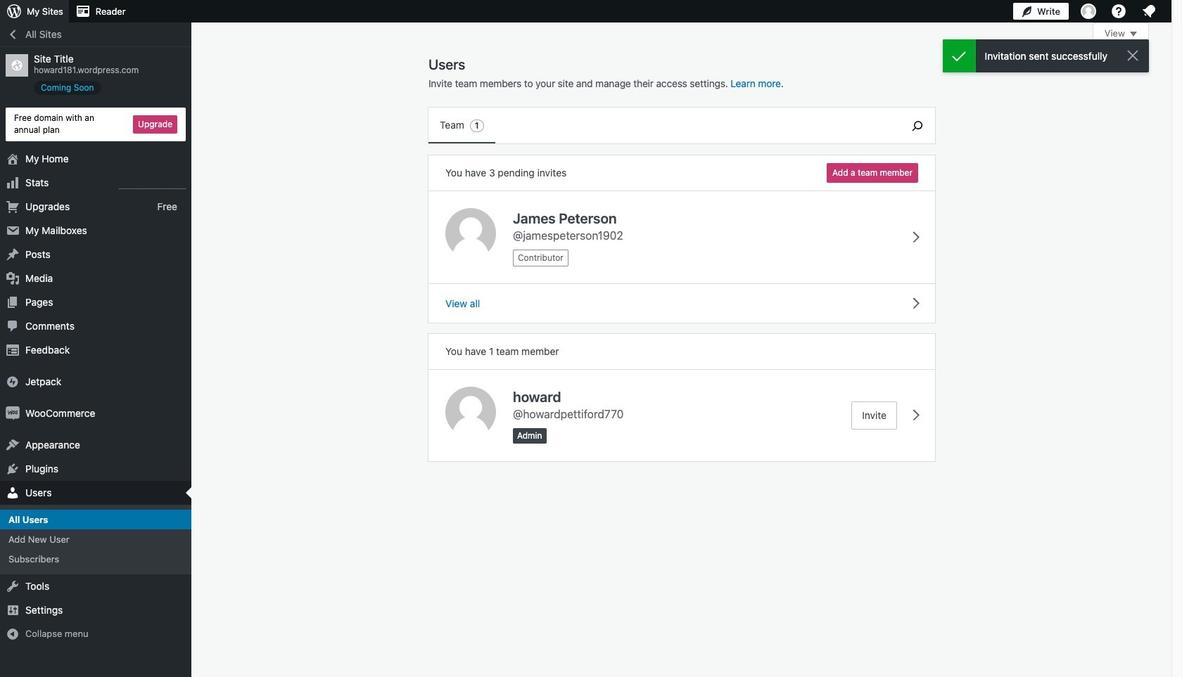Task type: describe. For each thing, give the bounding box(es) containing it.
help image
[[1110, 3, 1127, 20]]

notice status
[[943, 39, 1149, 72]]

open search image
[[900, 117, 935, 134]]

manage your notifications image
[[1141, 3, 1157, 20]]

closed image
[[1130, 32, 1137, 37]]



Task type: vqa. For each thing, say whether or not it's contained in the screenshot.
Manage your notifications Icon
yes



Task type: locate. For each thing, give the bounding box(es) containing it.
1 img image from the top
[[6, 375, 20, 389]]

None search field
[[900, 108, 935, 144]]

james peterson image
[[445, 208, 496, 259]]

dismiss image
[[1124, 47, 1141, 64]]

0 vertical spatial img image
[[6, 375, 20, 389]]

main content
[[428, 23, 1149, 462]]

howard image
[[445, 387, 496, 438]]

img image
[[6, 375, 20, 389], [6, 406, 20, 420]]

1 vertical spatial img image
[[6, 406, 20, 420]]

my profile image
[[1081, 4, 1096, 19]]

highest hourly views 0 image
[[119, 180, 186, 189]]

2 img image from the top
[[6, 406, 20, 420]]



